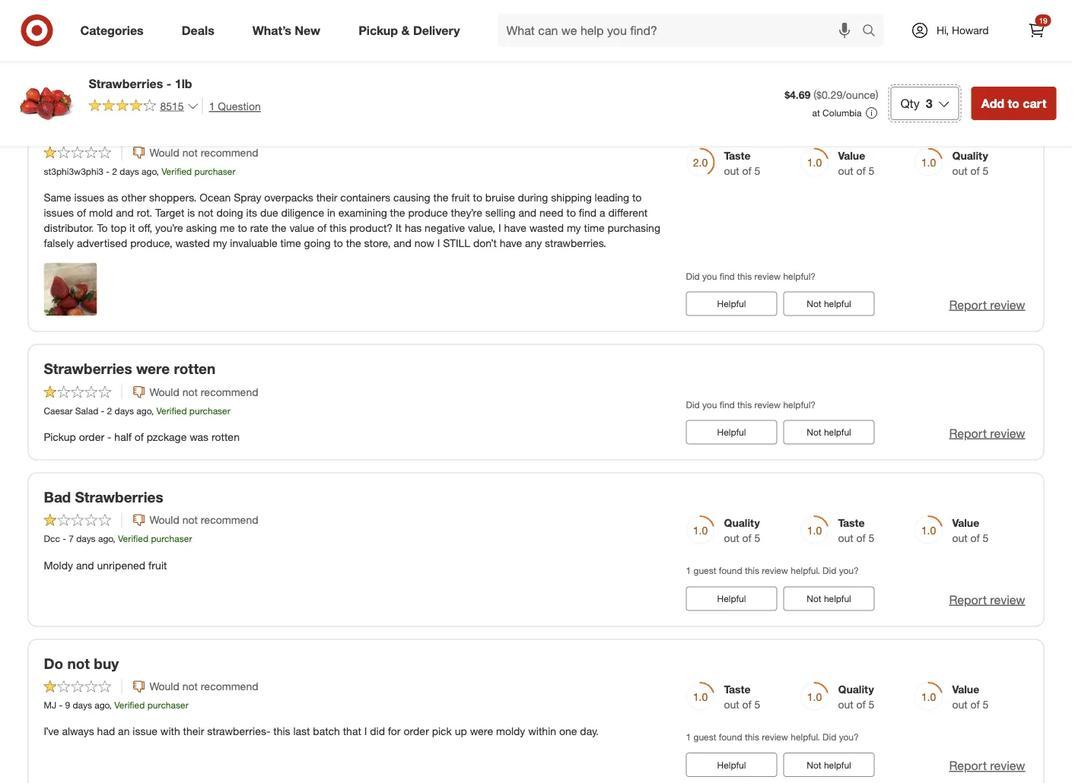 Task type: locate. For each thing, give the bounding box(es) containing it.
it
[[396, 221, 402, 234]]

my down the 'me'
[[213, 236, 227, 250]]

bad
[[44, 489, 71, 507]]

1 horizontal spatial their
[[316, 191, 338, 204]]

taste out of 5 for do not buy
[[724, 684, 761, 712]]

verified for do not buy
[[114, 700, 145, 712]]

the down product?
[[346, 236, 361, 250]]

1 horizontal spatial i
[[437, 236, 440, 250]]

to right the 'me'
[[238, 221, 247, 234]]

taste out of 5 for quality control failure.
[[724, 149, 761, 177]]

days
[[120, 166, 139, 177], [115, 405, 134, 417], [76, 534, 96, 545], [73, 700, 92, 712]]

and down "it" in the left of the page
[[394, 236, 412, 250]]

1 vertical spatial rotten
[[212, 430, 240, 444]]

4 helpful from the top
[[717, 760, 746, 772]]

columbia
[[823, 107, 862, 119]]

is
[[187, 206, 195, 219]]

pickup
[[359, 23, 398, 38], [44, 430, 76, 444]]

2 up as
[[112, 166, 117, 177]]

were up caesar salad - 2 days ago , verified purchaser
[[136, 360, 170, 378]]

verified right verified purchases checkbox
[[944, 16, 985, 31]]

1 vertical spatial 1
[[686, 566, 691, 577]]

ago up had
[[95, 700, 109, 712]]

for
[[388, 726, 401, 739]]

1 not helpful from the top
[[807, 298, 852, 310]]

guest review image 1 of 1, zoom in image
[[44, 263, 97, 316]]

4 would from the top
[[150, 681, 179, 694]]

2 report review button from the top
[[949, 425, 1026, 442]]

add to cart
[[982, 96, 1047, 111]]

1 vertical spatial did you find this review helpful?
[[686, 399, 816, 410]]

1 horizontal spatial wasted
[[530, 221, 564, 234]]

buy
[[94, 656, 119, 673]]

1 helpful. from the top
[[791, 566, 820, 577]]

find
[[579, 206, 597, 219], [720, 271, 735, 282], [720, 399, 735, 410]]

issues down same
[[44, 206, 74, 219]]

purchases
[[988, 16, 1045, 31]]

we found 497 matching reviews
[[461, 64, 635, 79]]

1 vertical spatial you?
[[839, 732, 859, 744]]

a
[[600, 206, 606, 219]]

recommend for do not buy
[[201, 681, 258, 694]]

negative
[[425, 221, 465, 234]]

pickup down caesar
[[44, 430, 76, 444]]

2 you from the top
[[703, 399, 717, 410]]

taste
[[724, 149, 751, 162], [838, 517, 865, 530], [724, 684, 751, 697]]

1 recommend from the top
[[201, 146, 258, 159]]

- for 9
[[59, 700, 63, 712]]

0 vertical spatial you?
[[839, 566, 859, 577]]

2 helpful. from the top
[[791, 732, 820, 744]]

helpful
[[824, 298, 852, 310], [824, 427, 852, 438], [824, 594, 852, 605], [824, 760, 852, 772]]

1 vertical spatial guest
[[694, 732, 717, 744]]

review
[[755, 271, 781, 282], [991, 298, 1026, 313], [755, 399, 781, 410], [991, 426, 1026, 441], [762, 566, 789, 577], [991, 593, 1026, 608], [762, 732, 789, 744], [991, 759, 1026, 774]]

produce
[[408, 206, 448, 219]]

rate
[[250, 221, 269, 234]]

1 vertical spatial wasted
[[176, 236, 210, 250]]

helpful?
[[784, 271, 816, 282], [784, 399, 816, 410]]

not helpful for bad strawberries
[[807, 594, 852, 605]]

purchasing
[[608, 221, 661, 234]]

1 for do not buy
[[686, 732, 691, 744]]

examining
[[339, 206, 387, 219]]

fruit up they're
[[452, 191, 470, 204]]

not helpful button for quality control failure.
[[784, 292, 875, 316]]

1 would not recommend from the top
[[150, 146, 258, 159]]

days up other
[[120, 166, 139, 177]]

strawberries up dcc - 7 days ago , verified purchaser
[[75, 489, 163, 507]]

wasted down need
[[530, 221, 564, 234]]

pickup & delivery
[[359, 23, 460, 38]]

this inside the same issues as other shoppers. ocean spray overpacks their containers causing the fruit to bruise during shipping leading to issues of mold and rot. target is not doing its due diligence in examining the produce they're selling and need to find a different distributor. to top it off, you're asking me to rate the value of this product? it has negative value, i have wasted my time purchasing falsely advertised produce, wasted my invaluable time going to the store, and now i still don't have any strawberries.
[[330, 221, 347, 234]]

fruit
[[452, 191, 470, 204], [148, 559, 167, 572]]

2 helpful? from the top
[[784, 399, 816, 410]]

- left 1lb
[[167, 76, 172, 91]]

2 vertical spatial value out of 5
[[953, 684, 989, 712]]

would up with
[[150, 681, 179, 694]]

2 vertical spatial i
[[364, 726, 367, 739]]

has
[[405, 221, 422, 234]]

1 did you find this review helpful? from the top
[[686, 271, 816, 282]]

would up dcc - 7 days ago , verified purchaser
[[150, 514, 179, 527]]

ago up other
[[142, 166, 156, 177]]

0 vertical spatial pickup
[[359, 23, 398, 38]]

1 not helpful button from the top
[[784, 292, 875, 316]]

0 horizontal spatial time
[[281, 236, 301, 250]]

days for not
[[73, 700, 92, 712]]

you?
[[839, 566, 859, 577], [839, 732, 859, 744]]

rotten up was
[[174, 360, 216, 378]]

not helpful button for bad strawberries
[[784, 587, 875, 611]]

4 helpful from the top
[[824, 760, 852, 772]]

3 helpful from the top
[[717, 594, 746, 605]]

1 vertical spatial value out of 5
[[953, 517, 989, 546]]

qty 3
[[901, 96, 933, 111]]

0 horizontal spatial their
[[183, 726, 204, 739]]

2 recommend from the top
[[201, 385, 258, 399]]

verified up unripened
[[118, 534, 148, 545]]

order down salad
[[79, 430, 104, 444]]

helpful button
[[686, 292, 778, 316], [686, 420, 778, 445], [686, 587, 778, 611], [686, 754, 778, 778]]

pickup left &
[[359, 23, 398, 38]]

0 horizontal spatial quality out of 5
[[724, 517, 761, 546]]

0 vertical spatial order
[[79, 430, 104, 444]]

report review for bad strawberries
[[949, 593, 1026, 608]]

1 vertical spatial you
[[703, 399, 717, 410]]

at
[[813, 107, 820, 119]]

strawberries up 8515 link
[[89, 76, 163, 91]]

0 horizontal spatial pickup
[[44, 430, 76, 444]]

purchaser up the moldy and unripened fruit
[[151, 534, 192, 545]]

time left going
[[281, 236, 301, 250]]

2 report review from the top
[[949, 426, 1026, 441]]

image of strawberries - 1lb image
[[16, 73, 76, 134]]

found
[[482, 64, 513, 79], [719, 566, 743, 577], [719, 732, 743, 744]]

find inside the same issues as other shoppers. ocean spray overpacks their containers causing the fruit to bruise during shipping leading to issues of mold and rot. target is not doing its due diligence in examining the produce they're selling and need to find a different distributor. to top it off, you're asking me to rate the value of this product? it has negative value, i have wasted my time purchasing falsely advertised produce, wasted my invaluable time going to the store, and now i still don't have any strawberries.
[[579, 206, 597, 219]]

1lb
[[175, 76, 192, 91]]

report review for quality control failure.
[[949, 298, 1026, 313]]

would not recommend for bad strawberries
[[150, 514, 258, 527]]

add
[[982, 96, 1005, 111]]

1 1 guest found this review helpful. did you? from the top
[[686, 566, 859, 577]]

0 vertical spatial rotten
[[174, 360, 216, 378]]

3 report from the top
[[949, 593, 987, 608]]

With photos checkbox
[[923, 0, 938, 11]]

0 vertical spatial 1 guest found this review helpful. did you?
[[686, 566, 859, 577]]

ago for control
[[142, 166, 156, 177]]

guest for bad strawberries
[[694, 566, 717, 577]]

1 helpful button from the top
[[686, 292, 778, 316]]

1 not from the top
[[807, 298, 822, 310]]

verified up an
[[114, 700, 145, 712]]

days right "9"
[[73, 700, 92, 712]]

verified for quality control failure.
[[161, 166, 192, 177]]

2 vertical spatial quality
[[838, 684, 874, 697]]

0 vertical spatial did you find this review helpful?
[[686, 271, 816, 282]]

reviews
[[594, 64, 635, 79]]

1 vertical spatial pickup
[[44, 430, 76, 444]]

1 helpful from the top
[[824, 298, 852, 310]]

produce,
[[130, 236, 173, 250]]

have down selling
[[504, 221, 527, 234]]

report review button for do not buy
[[949, 758, 1026, 776]]

pickup order - half of pzckage was rotten
[[44, 430, 240, 444]]

ago for not
[[95, 700, 109, 712]]

to right add
[[1008, 96, 1020, 111]]

i left the did
[[364, 726, 367, 739]]

1 horizontal spatial pickup
[[359, 23, 398, 38]]

days for strawberries
[[76, 534, 96, 545]]

my up strawberries.
[[567, 221, 581, 234]]

2 horizontal spatial quality
[[953, 149, 989, 162]]

3 report review from the top
[[949, 593, 1026, 608]]

would for do not buy
[[150, 681, 179, 694]]

- for 7
[[63, 534, 66, 545]]

- up as
[[106, 166, 110, 177]]

1 guest found this review helpful. did you?
[[686, 566, 859, 577], [686, 732, 859, 744]]

value,
[[468, 221, 496, 234]]

falsely
[[44, 236, 74, 250]]

would up caesar salad - 2 days ago , verified purchaser
[[150, 385, 179, 399]]

to down shipping
[[567, 206, 576, 219]]

you? for bad strawberries
[[839, 566, 859, 577]]

their inside the same issues as other shoppers. ocean spray overpacks their containers causing the fruit to bruise during shipping leading to issues of mold and rot. target is not doing its due diligence in examining the produce they're selling and need to find a different distributor. to top it off, you're asking me to rate the value of this product? it has negative value, i have wasted my time purchasing falsely advertised produce, wasted my invaluable time going to the store, and now i still don't have any strawberries.
[[316, 191, 338, 204]]

1 vertical spatial helpful?
[[784, 399, 816, 410]]

2 did you find this review helpful? from the top
[[686, 399, 816, 410]]

salad
[[75, 405, 98, 417]]

this for report review button for quality control failure.
[[738, 271, 752, 282]]

helpful? for out of 5
[[784, 271, 816, 282]]

i right now
[[437, 236, 440, 250]]

to
[[97, 221, 108, 234]]

would not recommend for strawberries were rotten
[[150, 385, 258, 399]]

0 vertical spatial fruit
[[452, 191, 470, 204]]

did you find this review helpful?
[[686, 271, 816, 282], [686, 399, 816, 410]]

1 horizontal spatial fruit
[[452, 191, 470, 204]]

this
[[330, 221, 347, 234], [738, 271, 752, 282], [738, 399, 752, 410], [745, 566, 760, 577], [273, 726, 290, 739], [745, 732, 760, 744]]

order right for
[[404, 726, 429, 739]]

strawberries - 1lb
[[89, 76, 192, 91]]

0 horizontal spatial fruit
[[148, 559, 167, 572]]

2 1 guest found this review helpful. did you? from the top
[[686, 732, 859, 744]]

2 would from the top
[[150, 385, 179, 399]]

1 helpful from the top
[[717, 298, 746, 310]]

mj - 9 days ago , verified purchaser
[[44, 700, 189, 712]]

2 vertical spatial quality out of 5
[[838, 684, 875, 712]]

report
[[949, 298, 987, 313], [949, 426, 987, 441], [949, 593, 987, 608], [949, 759, 987, 774]]

, up shoppers.
[[156, 166, 159, 177]]

0 vertical spatial helpful?
[[784, 271, 816, 282]]

0 vertical spatial you
[[703, 271, 717, 282]]

4 helpful button from the top
[[686, 754, 778, 778]]

0 vertical spatial their
[[316, 191, 338, 204]]

3 would not recommend from the top
[[150, 514, 258, 527]]

1 report review button from the top
[[949, 297, 1026, 314]]

caesar salad - 2 days ago , verified purchaser
[[44, 405, 230, 417]]

3 would from the top
[[150, 514, 179, 527]]

issues up mold
[[74, 191, 104, 204]]

0 vertical spatial find
[[579, 206, 597, 219]]

not for do not buy
[[807, 760, 822, 772]]

, up pickup order - half of pzckage was rotten
[[151, 405, 154, 417]]

2 would not recommend from the top
[[150, 385, 258, 399]]

2 report from the top
[[949, 426, 987, 441]]

to up 'different'
[[633, 191, 642, 204]]

moldy
[[496, 726, 525, 739]]

0 vertical spatial quality
[[953, 149, 989, 162]]

, up unripened
[[113, 534, 115, 545]]

2 vertical spatial 1
[[686, 732, 691, 744]]

issues
[[74, 191, 104, 204], [44, 206, 74, 219]]

2 vertical spatial taste out of 5
[[724, 684, 761, 712]]

Verified purchases checkbox
[[923, 16, 938, 32]]

up
[[455, 726, 467, 739]]

time down a
[[584, 221, 605, 234]]

4 recommend from the top
[[201, 681, 258, 694]]

have left any at the top of the page
[[500, 236, 522, 250]]

1 vertical spatial quality
[[724, 517, 760, 530]]

0 vertical spatial strawberries
[[89, 76, 163, 91]]

1 vertical spatial order
[[404, 726, 429, 739]]

value out of 5 for do not buy
[[953, 684, 989, 712]]

4 report review from the top
[[949, 759, 1026, 774]]

an
[[118, 726, 130, 739]]

2 horizontal spatial i
[[498, 221, 501, 234]]

day.
[[580, 726, 599, 739]]

you for out of 5
[[703, 271, 717, 282]]

purchaser up was
[[189, 405, 230, 417]]

time
[[584, 221, 605, 234], [281, 236, 301, 250]]

verified up shoppers.
[[161, 166, 192, 177]]

0 vertical spatial found
[[482, 64, 513, 79]]

would for bad strawberries
[[150, 514, 179, 527]]

moldy
[[44, 559, 73, 572]]

report review button for quality control failure.
[[949, 297, 1026, 314]]

helpful button for do not buy
[[686, 754, 778, 778]]

rotten right was
[[212, 430, 240, 444]]

fruit right unripened
[[148, 559, 167, 572]]

were right up
[[470, 726, 493, 739]]

2 vertical spatial found
[[719, 732, 743, 744]]

their
[[316, 191, 338, 204], [183, 726, 204, 739]]

4 report review button from the top
[[949, 758, 1026, 776]]

1 vertical spatial find
[[720, 271, 735, 282]]

helpful button for bad strawberries
[[686, 587, 778, 611]]

purchaser
[[195, 166, 236, 177], [189, 405, 230, 417], [151, 534, 192, 545], [147, 700, 189, 712]]

bad strawberries
[[44, 489, 163, 507]]

helpful. for bad strawberries
[[791, 566, 820, 577]]

0 vertical spatial guest
[[694, 566, 717, 577]]

strawberries up salad
[[44, 360, 132, 378]]

their right with
[[183, 726, 204, 739]]

have
[[504, 221, 527, 234], [500, 236, 522, 250]]

they're
[[451, 206, 482, 219]]

categories
[[80, 23, 144, 38]]

helpful button for quality control failure.
[[686, 292, 778, 316]]

their up in
[[316, 191, 338, 204]]

3 not helpful from the top
[[807, 594, 852, 605]]

not helpful button for do not buy
[[784, 754, 875, 778]]

helpful for bad strawberries
[[824, 594, 852, 605]]

ago
[[142, 166, 156, 177], [137, 405, 151, 417], [98, 534, 113, 545], [95, 700, 109, 712]]

recommend for bad strawberries
[[201, 514, 258, 527]]

taste for buy
[[724, 684, 751, 697]]

,
[[156, 166, 159, 177], [151, 405, 154, 417], [113, 534, 115, 545], [109, 700, 112, 712]]

1 horizontal spatial were
[[470, 726, 493, 739]]

1 vertical spatial issues
[[44, 206, 74, 219]]

0 vertical spatial 2
[[112, 166, 117, 177]]

shipping
[[551, 191, 592, 204]]

1 you? from the top
[[839, 566, 859, 577]]

last
[[293, 726, 310, 739]]

would down failure. on the top left
[[150, 146, 179, 159]]

2 you? from the top
[[839, 732, 859, 744]]

- left "9"
[[59, 700, 63, 712]]

hi, howard
[[937, 24, 989, 37]]

helpful. for do not buy
[[791, 732, 820, 744]]

1 vertical spatial helpful.
[[791, 732, 820, 744]]

0 vertical spatial 1
[[209, 99, 215, 113]]

to up they're
[[473, 191, 483, 204]]

did you find this review helpful? for would not recommend
[[686, 399, 816, 410]]

ago up the moldy and unripened fruit
[[98, 534, 113, 545]]

ago for strawberries
[[98, 534, 113, 545]]

3 not from the top
[[807, 594, 822, 605]]

would not recommend for quality control failure.
[[150, 146, 258, 159]]

1 would from the top
[[150, 146, 179, 159]]

target
[[155, 206, 184, 219]]

0 vertical spatial helpful.
[[791, 566, 820, 577]]

4 report from the top
[[949, 759, 987, 774]]

1 vertical spatial quality out of 5
[[724, 517, 761, 546]]

0 horizontal spatial wasted
[[176, 236, 210, 250]]

2 vertical spatial find
[[720, 399, 735, 410]]

1 question
[[209, 99, 261, 113]]

going
[[304, 236, 331, 250]]

- left "7" at the left bottom of page
[[63, 534, 66, 545]]

different
[[609, 206, 648, 219]]

purchaser for bad strawberries
[[151, 534, 192, 545]]

1 helpful? from the top
[[784, 271, 816, 282]]

st3phi3w3phi3
[[44, 166, 103, 177]]

8515 link
[[89, 97, 199, 116]]

4 not helpful from the top
[[807, 760, 852, 772]]

mj
[[44, 700, 56, 712]]

1 you from the top
[[703, 271, 717, 282]]

, for strawberries
[[113, 534, 115, 545]]

fruit inside the same issues as other shoppers. ocean spray overpacks their containers causing the fruit to bruise during shipping leading to issues of mold and rot. target is not doing its due diligence in examining the produce they're selling and need to find a different distributor. to top it off, you're asking me to rate the value of this product? it has negative value, i have wasted my time purchasing falsely advertised produce, wasted my invaluable time going to the store, and now i still don't have any strawberries.
[[452, 191, 470, 204]]

1 vertical spatial my
[[213, 236, 227, 250]]

3 not helpful button from the top
[[784, 587, 875, 611]]

0 vertical spatial taste
[[724, 149, 751, 162]]

qty
[[901, 96, 920, 111]]

2 helpful from the top
[[824, 427, 852, 438]]

- left 'half' on the left of page
[[107, 430, 111, 444]]

4 not from the top
[[807, 760, 822, 772]]

1 horizontal spatial my
[[567, 221, 581, 234]]

asking
[[186, 221, 217, 234]]

would for quality control failure.
[[150, 146, 179, 159]]

2 horizontal spatial quality out of 5
[[953, 149, 989, 177]]

0 horizontal spatial my
[[213, 236, 227, 250]]

other
[[121, 191, 146, 204]]

0 vertical spatial i
[[498, 221, 501, 234]]

wasted down asking in the left top of the page
[[176, 236, 210, 250]]

1 vertical spatial 2
[[107, 405, 112, 417]]

days right "7" at the left bottom of page
[[76, 534, 96, 545]]

in
[[327, 206, 336, 219]]

2 vertical spatial taste
[[724, 684, 751, 697]]

3 recommend from the top
[[201, 514, 258, 527]]

1 guest from the top
[[694, 566, 717, 577]]

pickup & delivery link
[[346, 14, 479, 47]]

helpful? for would not recommend
[[784, 399, 816, 410]]

that
[[343, 726, 361, 739]]

3
[[926, 96, 933, 111]]

1 horizontal spatial time
[[584, 221, 605, 234]]

1 vertical spatial have
[[500, 236, 522, 250]]

2 right salad
[[107, 405, 112, 417]]

1 horizontal spatial quality out of 5
[[838, 684, 875, 712]]

1 report review from the top
[[949, 298, 1026, 313]]

0 vertical spatial my
[[567, 221, 581, 234]]

2 not helpful button from the top
[[784, 420, 875, 445]]

4 not helpful button from the top
[[784, 754, 875, 778]]

0 horizontal spatial quality
[[724, 517, 760, 530]]

9
[[65, 700, 70, 712]]

was
[[190, 430, 209, 444]]

1 vertical spatial were
[[470, 726, 493, 739]]

taste out of 5
[[724, 149, 761, 177], [838, 517, 875, 546], [724, 684, 761, 712]]

, up had
[[109, 700, 112, 712]]

$0.29
[[817, 88, 843, 102]]

not
[[182, 146, 198, 159], [198, 206, 213, 219], [182, 385, 198, 399], [182, 514, 198, 527], [67, 656, 90, 673], [182, 681, 198, 694]]

purchaser up with
[[147, 700, 189, 712]]

1 vertical spatial strawberries
[[44, 360, 132, 378]]

did
[[686, 271, 700, 282], [686, 399, 700, 410], [823, 566, 837, 577], [823, 732, 837, 744]]

0 horizontal spatial were
[[136, 360, 170, 378]]

4 would not recommend from the top
[[150, 681, 258, 694]]

0 vertical spatial taste out of 5
[[724, 149, 761, 177]]

1 vertical spatial 1 guest found this review helpful. did you?
[[686, 732, 859, 744]]

3 helpful from the top
[[824, 594, 852, 605]]

1 vertical spatial fruit
[[148, 559, 167, 572]]

2 guest from the top
[[694, 732, 717, 744]]

3 helpful button from the top
[[686, 587, 778, 611]]

3 report review button from the top
[[949, 592, 1026, 609]]

1 report from the top
[[949, 298, 987, 313]]

i down selling
[[498, 221, 501, 234]]

1 vertical spatial their
[[183, 726, 204, 739]]

1 vertical spatial found
[[719, 566, 743, 577]]

pick
[[432, 726, 452, 739]]

purchaser up ocean
[[195, 166, 236, 177]]



Task type: describe. For each thing, give the bounding box(es) containing it.
did you find this review helpful? for out of 5
[[686, 271, 816, 282]]

the down due
[[271, 221, 287, 234]]

containers
[[341, 191, 390, 204]]

, for not
[[109, 700, 112, 712]]

had
[[97, 726, 115, 739]]

purchaser for quality control failure.
[[195, 166, 236, 177]]

1 for bad strawberries
[[686, 566, 691, 577]]

always
[[62, 726, 94, 739]]

(
[[814, 88, 817, 102]]

and up top
[[116, 206, 134, 219]]

during
[[518, 191, 548, 204]]

$4.69
[[785, 88, 811, 102]]

- for 1lb
[[167, 76, 172, 91]]

causing
[[393, 191, 431, 204]]

not for do not buy
[[182, 681, 198, 694]]

to inside button
[[1008, 96, 1020, 111]]

report review button for bad strawberries
[[949, 592, 1026, 609]]

taste for failure.
[[724, 149, 751, 162]]

strawberries-
[[207, 726, 270, 739]]

selling
[[485, 206, 516, 219]]

you? for do not buy
[[839, 732, 859, 744]]

within
[[528, 726, 556, 739]]

with
[[160, 726, 180, 739]]

spray
[[234, 191, 261, 204]]

categories link
[[67, 14, 163, 47]]

2 vertical spatial strawberries
[[75, 489, 163, 507]]

recommend for quality control failure.
[[201, 146, 258, 159]]

$4.69 ( $0.29 /ounce )
[[785, 88, 879, 102]]

what's new
[[253, 23, 321, 38]]

days for control
[[120, 166, 139, 177]]

mold
[[89, 206, 113, 219]]

What can we help you find? suggestions appear below search field
[[497, 14, 866, 47]]

same
[[44, 191, 71, 204]]

pickup for pickup & delivery
[[359, 23, 398, 38]]

497
[[517, 64, 537, 79]]

shoppers.
[[149, 191, 197, 204]]

helpful for quality control failure.
[[824, 298, 852, 310]]

dcc - 7 days ago , verified purchaser
[[44, 534, 192, 545]]

overpacks
[[264, 191, 313, 204]]

any
[[525, 236, 542, 250]]

helpful for do not buy
[[824, 760, 852, 772]]

it
[[129, 221, 135, 234]]

/ounce
[[843, 88, 876, 102]]

not for strawberries were rotten
[[182, 385, 198, 399]]

purchaser for do not buy
[[147, 700, 189, 712]]

not helpful for quality control failure.
[[807, 298, 852, 310]]

1 vertical spatial i
[[437, 236, 440, 250]]

- right salad
[[101, 405, 104, 417]]

7
[[69, 534, 74, 545]]

same issues as other shoppers. ocean spray overpacks their containers causing the fruit to bruise during shipping leading to issues of mold and rot. target is not doing its due diligence in examining the produce they're selling and need to find a different distributor. to top it off, you're asking me to rate the value of this product? it has negative value, i have wasted my time purchasing falsely advertised produce, wasted my invaluable time going to the store, and now i still don't have any strawberries.
[[44, 191, 661, 250]]

2 helpful button from the top
[[686, 420, 778, 445]]

found for bad strawberries
[[719, 566, 743, 577]]

pzckage
[[147, 430, 187, 444]]

deals link
[[169, 14, 233, 47]]

i've
[[44, 726, 59, 739]]

19
[[1039, 16, 1048, 25]]

rot.
[[137, 206, 152, 219]]

this for second report review button from the top of the page
[[738, 399, 752, 410]]

the up "it" in the left of the page
[[390, 206, 405, 219]]

, for control
[[156, 166, 159, 177]]

st3phi3w3phi3 - 2 days ago , verified purchaser
[[44, 166, 236, 177]]

you for would not recommend
[[703, 399, 717, 410]]

0 vertical spatial issues
[[74, 191, 104, 204]]

2 helpful from the top
[[717, 427, 746, 438]]

off,
[[138, 221, 152, 234]]

strawberries were rotten
[[44, 360, 216, 378]]

0 vertical spatial time
[[584, 221, 605, 234]]

helpful for quality control failure.
[[717, 298, 746, 310]]

1 guest found this review helpful. did you? for bad strawberries
[[686, 566, 859, 577]]

0 horizontal spatial order
[[79, 430, 104, 444]]

strawberries.
[[545, 236, 607, 250]]

not for quality control failure.
[[807, 298, 822, 310]]

guest for do not buy
[[694, 732, 717, 744]]

leading
[[595, 191, 630, 204]]

the up produce
[[434, 191, 449, 204]]

find for would not recommend
[[720, 399, 735, 410]]

0 vertical spatial wasted
[[530, 221, 564, 234]]

ago up pickup order - half of pzckage was rotten
[[137, 405, 151, 417]]

at columbia
[[813, 107, 862, 119]]

do
[[44, 656, 63, 673]]

helpful for do not buy
[[717, 760, 746, 772]]

1 guest found this review helpful. did you? for do not buy
[[686, 732, 859, 744]]

2 not from the top
[[807, 427, 822, 438]]

report for bad strawberries
[[949, 593, 987, 608]]

not helpful for do not buy
[[807, 760, 852, 772]]

to right going
[[334, 236, 343, 250]]

control
[[97, 121, 148, 138]]

verified for bad strawberries
[[118, 534, 148, 545]]

and right moldy
[[76, 559, 94, 572]]

not for quality control failure.
[[182, 146, 198, 159]]

would for strawberries were rotten
[[150, 385, 179, 399]]

found for do not buy
[[719, 732, 743, 744]]

as
[[107, 191, 118, 204]]

doing
[[216, 206, 243, 219]]

this for report review button associated with do not buy
[[745, 732, 760, 744]]

issue
[[133, 726, 157, 739]]

verified purchases
[[944, 16, 1045, 31]]

distributor.
[[44, 221, 94, 234]]

moldy and unripened fruit
[[44, 559, 167, 572]]

deals
[[182, 23, 214, 38]]

report for quality control failure.
[[949, 298, 987, 313]]

days up 'half' on the left of page
[[115, 405, 134, 417]]

add to cart button
[[972, 87, 1057, 120]]

would not recommend for do not buy
[[150, 681, 258, 694]]

0 vertical spatial value out of 5
[[838, 149, 875, 177]]

strawberries for strawberries were rotten
[[44, 360, 132, 378]]

store,
[[364, 236, 391, 250]]

advertised
[[77, 236, 127, 250]]

this for report review button associated with bad strawberries
[[745, 566, 760, 577]]

1 vertical spatial taste out of 5
[[838, 517, 875, 546]]

pickup for pickup order - half of pzckage was rotten
[[44, 430, 76, 444]]

helpful for bad strawberries
[[717, 594, 746, 605]]

and down during
[[519, 206, 537, 219]]

search
[[855, 24, 892, 39]]

)
[[876, 88, 879, 102]]

what's new link
[[240, 14, 340, 47]]

value out of 5 for bad strawberries
[[953, 517, 989, 546]]

1 vertical spatial time
[[281, 236, 301, 250]]

2 not helpful from the top
[[807, 427, 852, 438]]

matching
[[540, 64, 591, 79]]

not for bad strawberries
[[182, 514, 198, 527]]

one
[[559, 726, 577, 739]]

1 horizontal spatial quality
[[838, 684, 874, 697]]

find for out of 5
[[720, 271, 735, 282]]

not inside the same issues as other shoppers. ocean spray overpacks their containers causing the fruit to bruise during shipping leading to issues of mold and rot. target is not doing its due diligence in examining the produce they're selling and need to find a different distributor. to top it off, you're asking me to rate the value of this product? it has negative value, i have wasted my time purchasing falsely advertised produce, wasted my invaluable time going to the store, and now i still don't have any strawberries.
[[198, 206, 213, 219]]

failure.
[[152, 121, 198, 138]]

verified up pzckage
[[156, 405, 187, 417]]

report for do not buy
[[949, 759, 987, 774]]

- for 2
[[106, 166, 110, 177]]

hi,
[[937, 24, 949, 37]]

delivery
[[413, 23, 460, 38]]

i've always had an issue with their strawberries- this last batch that i did for order pick up were moldy within one day.
[[44, 726, 599, 739]]

report review for do not buy
[[949, 759, 1026, 774]]

not for bad strawberries
[[807, 594, 822, 605]]

search button
[[855, 14, 892, 50]]

caesar
[[44, 405, 73, 417]]

0 vertical spatial quality out of 5
[[953, 149, 989, 177]]

what's
[[253, 23, 291, 38]]

unripened
[[97, 559, 145, 572]]

1 horizontal spatial order
[[404, 726, 429, 739]]

bruise
[[486, 191, 515, 204]]

quality
[[44, 121, 93, 138]]

0 horizontal spatial i
[[364, 726, 367, 739]]

8515
[[160, 99, 184, 113]]

0 vertical spatial were
[[136, 360, 170, 378]]

0 vertical spatial have
[[504, 221, 527, 234]]

question
[[218, 99, 261, 113]]

strawberries for strawberries - 1lb
[[89, 76, 163, 91]]

1 vertical spatial taste
[[838, 517, 865, 530]]

value inside the same issues as other shoppers. ocean spray overpacks their containers causing the fruit to bruise during shipping leading to issues of mold and rot. target is not doing its due diligence in examining the produce they're selling and need to find a different distributor. to top it off, you're asking me to rate the value of this product? it has negative value, i have wasted my time purchasing falsely advertised produce, wasted my invaluable time going to the store, and now i still don't have any strawberries.
[[290, 221, 314, 234]]

new
[[295, 23, 321, 38]]

recommend for strawberries were rotten
[[201, 385, 258, 399]]



Task type: vqa. For each thing, say whether or not it's contained in the screenshot.
Not helpful 'button' associated with Quality Control failure.
yes



